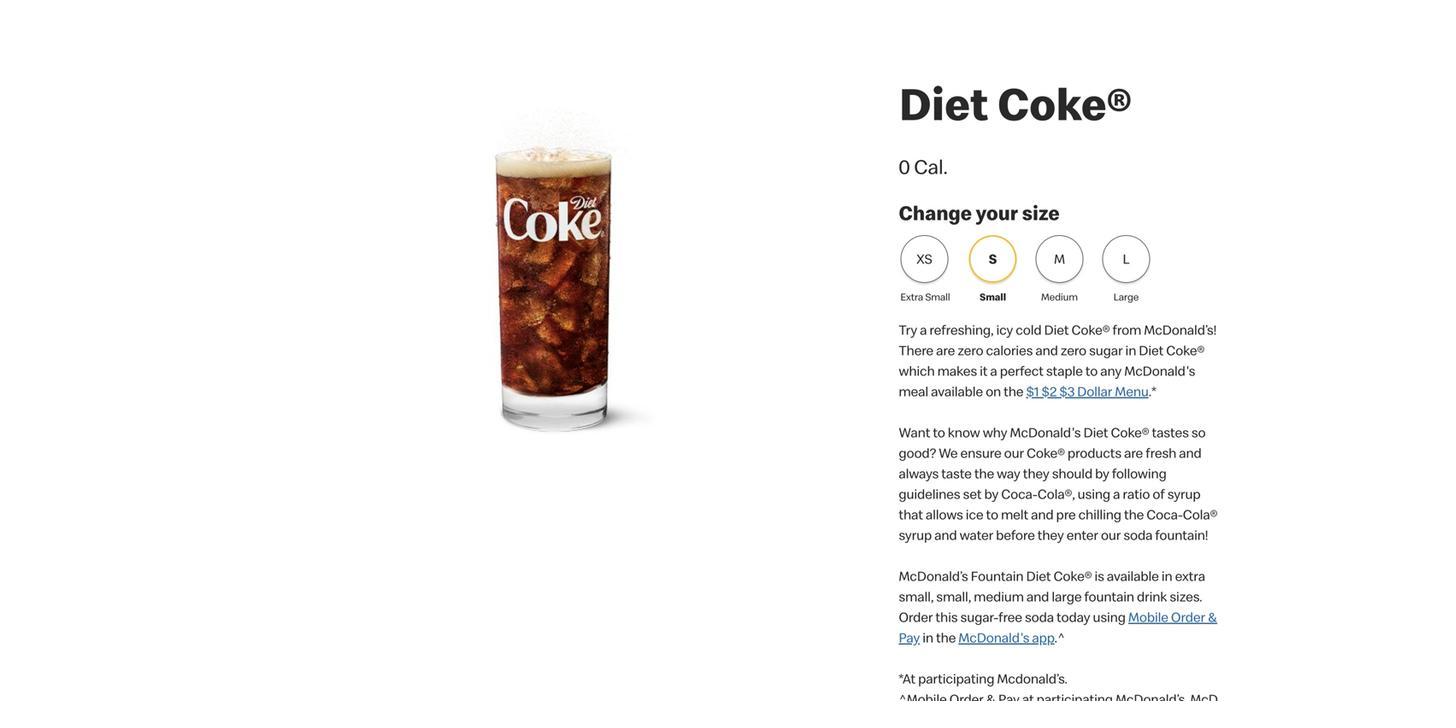Task type: locate. For each thing, give the bounding box(es) containing it.
0 horizontal spatial zero
[[958, 342, 984, 359]]

2 horizontal spatial in
[[1162, 567, 1173, 585]]

today
[[1057, 608, 1091, 626]]

fountain!
[[1156, 526, 1209, 544]]

large
[[1052, 588, 1082, 605]]

1 vertical spatial mcdonald's
[[1010, 424, 1081, 441]]

and up staple
[[1036, 342, 1058, 359]]

zero up staple
[[1061, 342, 1087, 359]]

they right way
[[1023, 465, 1050, 482]]

diet up 'products'
[[1084, 424, 1109, 441]]

to up we
[[933, 424, 946, 441]]

1 horizontal spatial small,
[[937, 588, 971, 605]]

small up icy
[[980, 290, 1006, 303]]

1 horizontal spatial in
[[1126, 342, 1137, 359]]

0 horizontal spatial available
[[931, 383, 983, 400]]

a right try
[[920, 321, 927, 339]]

soda up app
[[1025, 608, 1054, 626]]

0 vertical spatial using
[[1078, 485, 1111, 503]]

syrup
[[1168, 485, 1201, 503], [899, 526, 932, 544]]

fresh
[[1146, 444, 1177, 462]]

in left extra
[[1162, 567, 1173, 585]]

and inside mcdonald's fountain diet coke® is available in extra small, small, medium and large fountain drink sizes. order this sugar-free soda today using
[[1027, 588, 1050, 605]]

refreshing,
[[930, 321, 994, 339]]

available
[[931, 383, 983, 400], [1107, 567, 1159, 585]]

2 vertical spatial a
[[1113, 485, 1120, 503]]

and left 'large' on the bottom right of page
[[1027, 588, 1050, 605]]

are
[[936, 342, 955, 359], [1125, 444, 1143, 462]]

1 vertical spatial are
[[1125, 444, 1143, 462]]

0 vertical spatial mcdonald's
[[1125, 362, 1196, 380]]

0 horizontal spatial by
[[985, 485, 999, 503]]

to right the 'ice'
[[986, 506, 999, 523]]

your
[[976, 200, 1018, 226]]

order
[[899, 608, 933, 626], [1171, 608, 1206, 626]]

to left any
[[1086, 362, 1098, 380]]

change your size
[[899, 200, 1060, 226]]

syrup right of
[[1168, 485, 1201, 503]]

and
[[1036, 342, 1058, 359], [1179, 444, 1202, 462], [1031, 506, 1054, 523], [935, 526, 957, 544], [1027, 588, 1050, 605]]

1 vertical spatial coca-
[[1147, 506, 1183, 523]]

in inside try a refreshing, icy cold diet coke® from mcdonald's! there are zero calories and zero sugar in diet coke® which makes it a perfect staple to any mcdonald's meal available on the
[[1126, 342, 1137, 359]]

diet inside mcdonald's fountain diet coke® is available in extra small, small, medium and large fountain drink sizes. order this sugar-free soda today using
[[1027, 567, 1051, 585]]

mcdonald's
[[1125, 362, 1196, 380], [1010, 424, 1081, 441], [959, 629, 1030, 646]]

melt
[[1001, 506, 1029, 523]]

0 horizontal spatial in
[[923, 629, 934, 646]]

$1
[[1027, 383, 1039, 400]]

our up way
[[1004, 444, 1024, 462]]

it
[[980, 362, 988, 380]]

0 vertical spatial available
[[931, 383, 983, 400]]

is
[[1095, 567, 1105, 585]]

our
[[1004, 444, 1024, 462], [1101, 526, 1121, 544]]

1 horizontal spatial soda
[[1124, 526, 1153, 544]]

drink
[[1137, 588, 1168, 605]]

to inside try a refreshing, icy cold diet coke® from mcdonald's! there are zero calories and zero sugar in diet coke® which makes it a perfect staple to any mcdonald's meal available on the
[[1086, 362, 1098, 380]]

order down the sizes.
[[1171, 608, 1206, 626]]

they down pre
[[1038, 526, 1064, 544]]

the left $1
[[1004, 383, 1024, 400]]

xs
[[917, 250, 933, 268]]

diet right cold
[[1045, 321, 1069, 339]]

coke®
[[998, 74, 1132, 133], [1072, 321, 1110, 339], [1167, 342, 1205, 359], [1111, 424, 1150, 441], [1027, 444, 1065, 462], [1054, 567, 1092, 585]]

cal.
[[914, 153, 948, 180]]

small
[[926, 290, 950, 303], [980, 290, 1006, 303]]

1 vertical spatial using
[[1093, 608, 1126, 626]]

2 order from the left
[[1171, 608, 1206, 626]]

soda down ratio
[[1124, 526, 1153, 544]]

available up drink
[[1107, 567, 1159, 585]]

participating
[[918, 670, 995, 688]]

0 vertical spatial coca-
[[1002, 485, 1038, 503]]

1 vertical spatial available
[[1107, 567, 1159, 585]]

using
[[1078, 485, 1111, 503], [1093, 608, 1126, 626]]

0 vertical spatial by
[[1096, 465, 1110, 482]]

diet coke®
[[899, 74, 1132, 133]]

and left pre
[[1031, 506, 1054, 523]]

0 horizontal spatial small,
[[899, 588, 934, 605]]

zero down refreshing,
[[958, 342, 984, 359]]

products
[[1068, 444, 1122, 462]]

ratio
[[1123, 485, 1150, 503]]

small right extra
[[926, 290, 950, 303]]

0 vertical spatial a
[[920, 321, 927, 339]]

mcdonald's inside want to know why mcdonald's diet coke® tastes so good? we ensure our coke® products are fresh and always taste the way they should by following guidelines set by coca-cola®, using a ratio of syrup that allows ice to melt and pre chilling the coca-cola® syrup and water before they enter our soda fountain!
[[1010, 424, 1081, 441]]

icy
[[997, 321, 1014, 339]]

0 cal.
[[899, 153, 948, 180]]

0 horizontal spatial are
[[936, 342, 955, 359]]

diet right fountain
[[1027, 567, 1051, 585]]

and down allows on the right bottom of page
[[935, 526, 957, 544]]

staple
[[1047, 362, 1083, 380]]

order up pay
[[899, 608, 933, 626]]

are up following on the bottom right of the page
[[1125, 444, 1143, 462]]

coca-
[[1002, 485, 1038, 503], [1147, 506, 1183, 523]]

small, down the mcdonald's
[[899, 588, 934, 605]]

0 vertical spatial in
[[1126, 342, 1137, 359]]

there
[[899, 342, 934, 359]]

0 horizontal spatial a
[[920, 321, 927, 339]]

1 horizontal spatial available
[[1107, 567, 1159, 585]]

following
[[1112, 465, 1167, 482]]

0 horizontal spatial order
[[899, 608, 933, 626]]

available down makes
[[931, 383, 983, 400]]

2 horizontal spatial a
[[1113, 485, 1120, 503]]

of
[[1153, 485, 1165, 503]]

0 horizontal spatial small
[[926, 290, 950, 303]]

mcdonald's up the .*
[[1125, 362, 1196, 380]]

coca- down of
[[1147, 506, 1183, 523]]

are up makes
[[936, 342, 955, 359]]

1 horizontal spatial a
[[991, 362, 998, 380]]

1 horizontal spatial small
[[980, 290, 1006, 303]]

available inside mcdonald's fountain diet coke® is available in extra small, small, medium and large fountain drink sizes. order this sugar-free soda today using
[[1107, 567, 1159, 585]]

size
[[1022, 200, 1060, 226]]

the down ensure
[[975, 465, 995, 482]]

the down ratio
[[1124, 506, 1144, 523]]

0 horizontal spatial our
[[1004, 444, 1024, 462]]

0 vertical spatial are
[[936, 342, 955, 359]]

mcdonald's down $2
[[1010, 424, 1081, 441]]

diet down from
[[1139, 342, 1164, 359]]

1 vertical spatial in
[[1162, 567, 1173, 585]]

that
[[899, 506, 923, 523]]

2 vertical spatial in
[[923, 629, 934, 646]]

a right it
[[991, 362, 998, 380]]

1 vertical spatial to
[[933, 424, 946, 441]]

to
[[1086, 362, 1098, 380], [933, 424, 946, 441], [986, 506, 999, 523]]

mcdonald's inside try a refreshing, icy cold diet coke® from mcdonald's! there are zero calories and zero sugar in diet coke® which makes it a perfect staple to any mcdonald's meal available on the
[[1125, 362, 1196, 380]]

2 small, from the left
[[937, 588, 971, 605]]

a
[[920, 321, 927, 339], [991, 362, 998, 380], [1113, 485, 1120, 503]]

this
[[936, 608, 958, 626]]

small,
[[899, 588, 934, 605], [937, 588, 971, 605]]

cold
[[1016, 321, 1042, 339]]

available inside try a refreshing, icy cold diet coke® from mcdonald's! there are zero calories and zero sugar in diet coke® which makes it a perfect staple to any mcdonald's meal available on the
[[931, 383, 983, 400]]

using up chilling
[[1078, 485, 1111, 503]]

2 vertical spatial to
[[986, 506, 999, 523]]

1 horizontal spatial our
[[1101, 526, 1121, 544]]

s
[[989, 250, 997, 268]]

1 horizontal spatial are
[[1125, 444, 1143, 462]]

syrup down the that
[[899, 526, 932, 544]]

using down "fountain"
[[1093, 608, 1126, 626]]

1 horizontal spatial order
[[1171, 608, 1206, 626]]

pre
[[1057, 506, 1076, 523]]

the
[[1004, 383, 1024, 400], [975, 465, 995, 482], [1124, 506, 1144, 523], [936, 629, 956, 646]]

using inside want to know why mcdonald's diet coke® tastes so good? we ensure our coke® products are fresh and always taste the way they should by following guidelines set by coca-cola®, using a ratio of syrup that allows ice to melt and pre chilling the coca-cola® syrup and water before they enter our soda fountain!
[[1078, 485, 1111, 503]]

mcdonald's down sugar-
[[959, 629, 1030, 646]]

our down chilling
[[1101, 526, 1121, 544]]

by down 'products'
[[1096, 465, 1110, 482]]

0 horizontal spatial syrup
[[899, 526, 932, 544]]

1 vertical spatial soda
[[1025, 608, 1054, 626]]

1 vertical spatial our
[[1101, 526, 1121, 544]]

so
[[1192, 424, 1206, 441]]

dollar
[[1078, 383, 1113, 400]]

soda inside mcdonald's fountain diet coke® is available in extra small, small, medium and large fountain drink sizes. order this sugar-free soda today using
[[1025, 608, 1054, 626]]

coca- up melt
[[1002, 485, 1038, 503]]

coke® inside mcdonald's fountain diet coke® is available in extra small, small, medium and large fountain drink sizes. order this sugar-free soda today using
[[1054, 567, 1092, 585]]

in right pay
[[923, 629, 934, 646]]

and down so
[[1179, 444, 1202, 462]]

1 horizontal spatial by
[[1096, 465, 1110, 482]]

in down from
[[1126, 342, 1137, 359]]

we
[[939, 444, 958, 462]]

1 horizontal spatial syrup
[[1168, 485, 1201, 503]]

by right set
[[985, 485, 999, 503]]

1 horizontal spatial zero
[[1061, 342, 1087, 359]]

soda
[[1124, 526, 1153, 544], [1025, 608, 1054, 626]]

zero
[[958, 342, 984, 359], [1061, 342, 1087, 359]]

1 order from the left
[[899, 608, 933, 626]]

small, up this
[[937, 588, 971, 605]]

0 vertical spatial to
[[1086, 362, 1098, 380]]

0 horizontal spatial soda
[[1025, 608, 1054, 626]]

meal
[[899, 383, 929, 400]]

mcdonald's!
[[1144, 321, 1217, 339]]

sugar-
[[961, 608, 999, 626]]

a left ratio
[[1113, 485, 1120, 503]]

are inside try a refreshing, icy cold diet coke® from mcdonald's! there are zero calories and zero sugar in diet coke® which makes it a perfect staple to any mcdonald's meal available on the
[[936, 342, 955, 359]]

2 horizontal spatial to
[[1086, 362, 1098, 380]]

0 vertical spatial soda
[[1124, 526, 1153, 544]]

on
[[986, 383, 1001, 400]]

0 vertical spatial they
[[1023, 465, 1050, 482]]

by
[[1096, 465, 1110, 482], [985, 485, 999, 503]]



Task type: vqa. For each thing, say whether or not it's contained in the screenshot.


Task type: describe. For each thing, give the bounding box(es) containing it.
mobile order & pay
[[899, 608, 1218, 646]]

l
[[1123, 250, 1130, 268]]

mcdonald's
[[899, 567, 969, 585]]

soda inside want to know why mcdonald's diet coke® tastes so good? we ensure our coke® products are fresh and always taste the way they should by following guidelines set by coca-cola®, using a ratio of syrup that allows ice to melt and pre chilling the coca-cola® syrup and water before they enter our soda fountain!
[[1124, 526, 1153, 544]]

diet up cal.
[[899, 74, 989, 133]]

try a refreshing, icy cold diet coke® from mcdonald's! there are zero calories and zero sugar in diet coke® which makes it a perfect staple to any mcdonald's meal available on the
[[899, 321, 1217, 400]]

extra
[[1175, 567, 1206, 585]]

diet inside want to know why mcdonald's diet coke® tastes so good? we ensure our coke® products are fresh and always taste the way they should by following guidelines set by coca-cola®, using a ratio of syrup that allows ice to melt and pre chilling the coca-cola® syrup and water before they enter our soda fountain!
[[1084, 424, 1109, 441]]

perfect
[[1000, 362, 1044, 380]]

&
[[1208, 608, 1218, 626]]

0 horizontal spatial to
[[933, 424, 946, 441]]

and inside try a refreshing, icy cold diet coke® from mcdonald's! there are zero calories and zero sugar in diet coke® which makes it a perfect staple to any mcdonald's meal available on the
[[1036, 342, 1058, 359]]

$3
[[1060, 383, 1075, 400]]

2 small from the left
[[980, 290, 1006, 303]]

order inside mcdonald's fountain diet coke® is available in extra small, small, medium and large fountain drink sizes. order this sugar-free soda today using
[[899, 608, 933, 626]]

sugar
[[1089, 342, 1123, 359]]

sizes.
[[1170, 588, 1203, 605]]

enter
[[1067, 526, 1099, 544]]

should
[[1052, 465, 1093, 482]]

0 vertical spatial syrup
[[1168, 485, 1201, 503]]

cola®,
[[1038, 485, 1075, 503]]

chilling
[[1079, 506, 1122, 523]]

menu
[[1115, 383, 1149, 400]]

$1 $2 $3 dollar menu .*
[[1027, 383, 1157, 400]]

try
[[899, 321, 918, 339]]

set
[[963, 485, 982, 503]]

$1 $2 $3 dollar menu link
[[1027, 383, 1149, 400]]

taste
[[942, 465, 972, 482]]

extra small
[[901, 290, 950, 303]]

m
[[1054, 250, 1065, 268]]

mcdonald's.
[[997, 670, 1068, 688]]

free
[[999, 608, 1023, 626]]

in the mcdonald's app .^
[[920, 629, 1066, 646]]

1 horizontal spatial to
[[986, 506, 999, 523]]

pay
[[899, 629, 920, 646]]

2 zero from the left
[[1061, 342, 1087, 359]]

1 vertical spatial they
[[1038, 526, 1064, 544]]

the inside try a refreshing, icy cold diet coke® from mcdonald's! there are zero calories and zero sugar in diet coke® which makes it a perfect staple to any mcdonald's meal available on the
[[1004, 383, 1024, 400]]

1 zero from the left
[[958, 342, 984, 359]]

the down this
[[936, 629, 956, 646]]

mcdonald's app link
[[959, 629, 1055, 646]]

1 small from the left
[[926, 290, 950, 303]]

allows
[[926, 506, 963, 523]]

why
[[983, 424, 1008, 441]]

ice
[[966, 506, 984, 523]]

calories
[[986, 342, 1033, 359]]

mcdonald's fountain diet coke® is available in extra small, small, medium and large fountain drink sizes. order this sugar-free soda today using
[[899, 567, 1206, 626]]

0
[[899, 153, 910, 180]]

cola®
[[1183, 506, 1218, 523]]

$2
[[1042, 383, 1057, 400]]

1 vertical spatial syrup
[[899, 526, 932, 544]]

2 vertical spatial mcdonald's
[[959, 629, 1030, 646]]

ensure
[[961, 444, 1002, 462]]

order inside mobile order & pay
[[1171, 608, 1206, 626]]

way
[[997, 465, 1021, 482]]

1 vertical spatial by
[[985, 485, 999, 503]]

good?
[[899, 444, 936, 462]]

large
[[1114, 290, 1139, 303]]

*at
[[899, 670, 916, 688]]

mobile order & pay link
[[899, 608, 1218, 646]]

*at participating mcdonald's.
[[899, 670, 1068, 688]]

0 vertical spatial our
[[1004, 444, 1024, 462]]

fountain
[[971, 567, 1024, 585]]

in inside mcdonald's fountain diet coke® is available in extra small, small, medium and large fountain drink sizes. order this sugar-free soda today using
[[1162, 567, 1173, 585]]

change
[[899, 200, 972, 226]]

any
[[1101, 362, 1122, 380]]

fountain
[[1085, 588, 1135, 605]]

know
[[948, 424, 981, 441]]

using inside mcdonald's fountain diet coke® is available in extra small, small, medium and large fountain drink sizes. order this sugar-free soda today using
[[1093, 608, 1126, 626]]

want to know why mcdonald's diet coke® tastes so good? we ensure our coke® products are fresh and always taste the way they should by following guidelines set by coca-cola®, using a ratio of syrup that allows ice to melt and pre chilling the coca-cola® syrup and water before they enter our soda fountain!
[[899, 424, 1218, 544]]

.^
[[1055, 629, 1066, 646]]

want
[[899, 424, 931, 441]]

water
[[960, 526, 994, 544]]

always
[[899, 465, 939, 482]]

extra
[[901, 290, 924, 303]]

1 vertical spatial a
[[991, 362, 998, 380]]

makes
[[938, 362, 977, 380]]

a inside want to know why mcdonald's diet coke® tastes so good? we ensure our coke® products are fresh and always taste the way they should by following guidelines set by coca-cola®, using a ratio of syrup that allows ice to melt and pre chilling the coca-cola® syrup and water before they enter our soda fountain!
[[1113, 485, 1120, 503]]

medium
[[974, 588, 1024, 605]]

app
[[1032, 629, 1055, 646]]

are inside want to know why mcdonald's diet coke® tastes so good? we ensure our coke® products are fresh and always taste the way they should by following guidelines set by coca-cola®, using a ratio of syrup that allows ice to melt and pre chilling the coca-cola® syrup and water before they enter our soda fountain!
[[1125, 444, 1143, 462]]

medium
[[1042, 290, 1078, 303]]

mobile
[[1129, 608, 1169, 626]]

1 small, from the left
[[899, 588, 934, 605]]

guidelines
[[899, 485, 961, 503]]

which
[[899, 362, 935, 380]]

.*
[[1149, 383, 1157, 400]]

tastes
[[1152, 424, 1189, 441]]

0 horizontal spatial coca-
[[1002, 485, 1038, 503]]

1 horizontal spatial coca-
[[1147, 506, 1183, 523]]

from
[[1113, 321, 1142, 339]]

before
[[996, 526, 1035, 544]]



